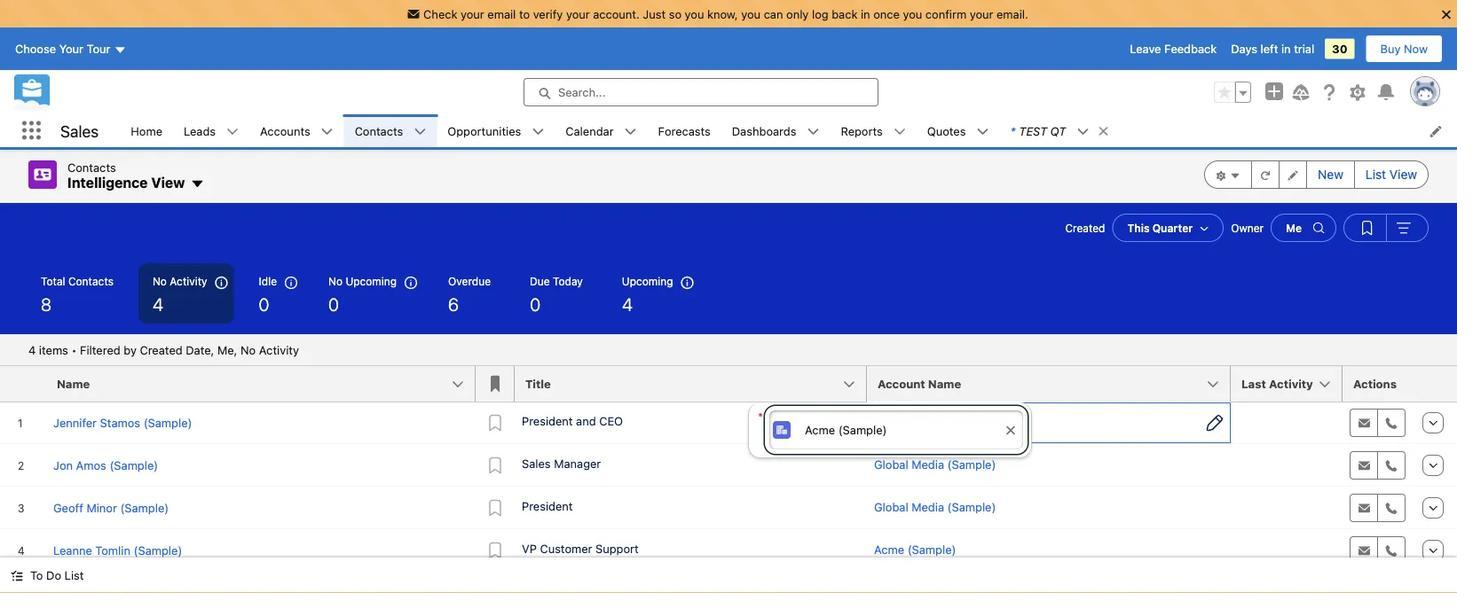 Task type: locate. For each thing, give the bounding box(es) containing it.
in right back
[[861, 7, 870, 20]]

2 horizontal spatial you
[[903, 7, 922, 20]]

0 horizontal spatial upcoming
[[346, 275, 397, 288]]

text default image inside accounts "list item"
[[321, 126, 333, 138]]

list
[[1366, 167, 1386, 182], [64, 569, 84, 583]]

1 cell from the top
[[1231, 402, 1343, 445]]

0 vertical spatial in
[[861, 7, 870, 20]]

cell
[[1231, 402, 1343, 445], [1231, 445, 1343, 487], [1231, 487, 1343, 530], [1231, 530, 1343, 572]]

to do list button
[[0, 558, 94, 594]]

your left email. on the top right of the page
[[970, 7, 993, 20]]

group down list view button
[[1344, 214, 1429, 242]]

2 horizontal spatial 4
[[622, 294, 633, 315]]

group up me button
[[1204, 161, 1429, 189]]

2 0 from the left
[[328, 294, 339, 315]]

1 vertical spatial *
[[758, 410, 763, 423]]

1 horizontal spatial name
[[928, 378, 961, 391]]

1 horizontal spatial 4
[[153, 294, 163, 315]]

leads link
[[173, 114, 226, 147]]

buy
[[1380, 42, 1401, 56]]

no right idle
[[328, 275, 343, 288]]

list item
[[1000, 114, 1118, 147]]

contacts link
[[344, 114, 414, 147]]

so
[[669, 7, 682, 20]]

0 vertical spatial contacts
[[355, 124, 403, 138]]

2 vertical spatial activity
[[1269, 378, 1313, 391]]

home
[[131, 124, 162, 138]]

0 vertical spatial sales
[[60, 121, 99, 140]]

created right by
[[140, 343, 183, 357]]

1 horizontal spatial activity
[[259, 343, 299, 357]]

sales
[[60, 121, 99, 140], [522, 457, 551, 470]]

no
[[153, 275, 167, 288], [328, 275, 343, 288], [241, 343, 256, 357]]

intelligence view
[[67, 174, 185, 191]]

1 president from the top
[[522, 414, 573, 428]]

1 0 from the left
[[259, 294, 269, 315]]

opportunities link
[[437, 114, 532, 147]]

account name button
[[867, 366, 1231, 402]]

email
[[487, 7, 516, 20]]

4 right 'due today 0' in the left of the page
[[622, 294, 633, 315]]

0 vertical spatial created
[[1065, 222, 1105, 234]]

0 vertical spatial activity
[[170, 275, 207, 288]]

* left test
[[1010, 124, 1016, 138]]

account
[[878, 378, 925, 391]]

list right new
[[1366, 167, 1386, 182]]

4 items • filtered by created date, me, no activity status
[[28, 343, 299, 357]]

no right me,
[[241, 343, 256, 357]]

intelligence
[[67, 174, 148, 191]]

1 upcoming from the left
[[346, 275, 397, 288]]

2 horizontal spatial no
[[328, 275, 343, 288]]

to do list
[[30, 569, 84, 583]]

email.
[[997, 7, 1028, 20]]

3 0 from the left
[[530, 294, 540, 315]]

1 vertical spatial contacts
[[67, 161, 116, 174]]

list view button
[[1354, 161, 1429, 189]]

last activity cell
[[1231, 366, 1353, 403]]

1 horizontal spatial *
[[1010, 124, 1016, 138]]

text default image inside leads list item
[[226, 126, 239, 138]]

dashboards list item
[[721, 114, 830, 147]]

1 vertical spatial list
[[64, 569, 84, 583]]

new
[[1318, 167, 1343, 182]]

no up the 4 items • filtered by created date, me, no activity
[[153, 275, 167, 288]]

activity right last
[[1269, 378, 1313, 391]]

no activity
[[153, 275, 207, 288]]

president for president
[[522, 500, 573, 513]]

0 horizontal spatial *
[[758, 410, 763, 423]]

forecasts link
[[647, 114, 721, 147]]

text default image down 'leads'
[[190, 177, 204, 191]]

4 down no activity
[[153, 294, 163, 315]]

only
[[786, 7, 809, 20]]

8
[[41, 294, 51, 315]]

owner
[[1231, 222, 1264, 234]]

0 for no upcoming
[[328, 294, 339, 315]]

test
[[1019, 124, 1047, 138]]

leave feedback
[[1130, 42, 1217, 56]]

know,
[[707, 7, 738, 20]]

text default image left reports
[[807, 126, 819, 138]]

items
[[39, 343, 68, 357]]

2 horizontal spatial activity
[[1269, 378, 1313, 391]]

0 horizontal spatial you
[[685, 7, 704, 20]]

list right do
[[64, 569, 84, 583]]

activity up name cell
[[259, 343, 299, 357]]

activity inside button
[[1269, 378, 1313, 391]]

* for * test qt
[[1010, 124, 1016, 138]]

sales for sales manager
[[522, 457, 551, 470]]

your left email
[[461, 7, 484, 20]]

1 vertical spatial sales
[[522, 457, 551, 470]]

text default image left to
[[11, 570, 23, 583]]

2 name from the left
[[928, 378, 961, 391]]

text default image right the 'qt'
[[1097, 125, 1110, 138]]

* down title cell
[[758, 410, 763, 423]]

activity for last activity
[[1269, 378, 1313, 391]]

0 horizontal spatial in
[[861, 7, 870, 20]]

in right left
[[1281, 42, 1291, 56]]

leave
[[1130, 42, 1161, 56]]

1 vertical spatial group
[[1204, 161, 1429, 189]]

0 vertical spatial president
[[522, 414, 573, 428]]

text default image left calendar
[[532, 126, 544, 138]]

sales up the intelligence
[[60, 121, 99, 140]]

0 vertical spatial list
[[1366, 167, 1386, 182]]

1 horizontal spatial your
[[566, 7, 590, 20]]

1 horizontal spatial list
[[1366, 167, 1386, 182]]

Acme (Sample) text field
[[769, 410, 1024, 451]]

text default image inside quotes list item
[[977, 126, 989, 138]]

1 vertical spatial president
[[522, 500, 573, 513]]

search... button
[[524, 78, 879, 107]]

text default image left "opportunities"
[[414, 126, 426, 138]]

sales left 'manager'
[[522, 457, 551, 470]]

1 horizontal spatial 0
[[328, 294, 339, 315]]

your right verify on the left of the page
[[566, 7, 590, 20]]

group containing new
[[1204, 161, 1429, 189]]

activity up the date, in the bottom of the page
[[170, 275, 207, 288]]

me
[[1286, 222, 1302, 234]]

contacts right total
[[68, 275, 114, 288]]

upcoming
[[346, 275, 397, 288], [622, 275, 673, 288]]

choose your tour
[[15, 42, 110, 56]]

choose your tour button
[[14, 35, 127, 63]]

no for 4
[[153, 275, 167, 288]]

4 cell from the top
[[1231, 530, 1343, 572]]

accounts
[[260, 124, 310, 138]]

sales inside grid
[[522, 457, 551, 470]]

calendar list item
[[555, 114, 647, 147]]

row number image
[[0, 366, 46, 402]]

leave feedback link
[[1130, 42, 1217, 56]]

created
[[1065, 222, 1105, 234], [140, 343, 183, 357]]

0 horizontal spatial list
[[64, 569, 84, 583]]

text default image
[[1097, 125, 1110, 138], [226, 126, 239, 138], [414, 126, 426, 138], [807, 126, 819, 138], [11, 570, 23, 583]]

grid
[[0, 366, 1457, 573]]

this quarter
[[1127, 222, 1193, 234]]

6
[[448, 294, 459, 315]]

0 horizontal spatial name
[[57, 378, 90, 391]]

0 for idle
[[259, 294, 269, 315]]

search...
[[558, 86, 606, 99]]

text default image for reports
[[893, 126, 906, 138]]

1 horizontal spatial view
[[1390, 167, 1417, 182]]

1 horizontal spatial upcoming
[[622, 275, 673, 288]]

0 horizontal spatial no
[[153, 275, 167, 288]]

you right so
[[685, 7, 704, 20]]

buy now button
[[1365, 35, 1443, 63]]

cell for president and ceo
[[1231, 402, 1343, 445]]

text default image right the quotes
[[977, 126, 989, 138]]

buy now
[[1380, 42, 1428, 56]]

2 cell from the top
[[1231, 445, 1343, 487]]

1 horizontal spatial created
[[1065, 222, 1105, 234]]

text default image right 'leads'
[[226, 126, 239, 138]]

name right account
[[928, 378, 961, 391]]

text default image right accounts
[[321, 126, 333, 138]]

0 horizontal spatial your
[[461, 7, 484, 20]]

back
[[832, 7, 858, 20]]

0 down due
[[530, 294, 540, 315]]

qt
[[1050, 124, 1066, 138]]

list inside button
[[1366, 167, 1386, 182]]

text default image for leads
[[226, 126, 239, 138]]

4 left items
[[28, 343, 36, 357]]

president down title
[[522, 414, 573, 428]]

verify
[[533, 7, 563, 20]]

text default image inside reports list item
[[893, 126, 906, 138]]

total
[[41, 275, 65, 288]]

your
[[461, 7, 484, 20], [566, 7, 590, 20], [970, 7, 993, 20]]

overdue
[[448, 275, 491, 288]]

today
[[553, 275, 583, 288]]

feedback
[[1164, 42, 1217, 56]]

you right once
[[903, 7, 922, 20]]

and
[[576, 414, 596, 428]]

reports link
[[830, 114, 893, 147]]

text default image inside opportunities list item
[[532, 126, 544, 138]]

text default image inside calendar list item
[[624, 126, 637, 138]]

cell for sales manager
[[1231, 445, 1343, 487]]

text default image for opportunities
[[532, 126, 544, 138]]

account.
[[593, 7, 640, 20]]

0 horizontal spatial 0
[[259, 294, 269, 315]]

me,
[[217, 343, 237, 357]]

text default image
[[321, 126, 333, 138], [532, 126, 544, 138], [624, 126, 637, 138], [893, 126, 906, 138], [977, 126, 989, 138], [1077, 126, 1089, 138], [190, 177, 204, 191]]

to
[[519, 7, 530, 20]]

list
[[120, 114, 1457, 147]]

text default image for dashboards
[[807, 126, 819, 138]]

1 vertical spatial created
[[140, 343, 183, 357]]

left
[[1261, 42, 1278, 56]]

group
[[1214, 82, 1251, 103], [1204, 161, 1429, 189], [1344, 214, 1429, 242]]

contacts right accounts "list item"
[[355, 124, 403, 138]]

important cell
[[476, 366, 515, 403]]

1 horizontal spatial you
[[741, 7, 761, 20]]

you left 'can'
[[741, 7, 761, 20]]

text default image inside contacts 'list item'
[[414, 126, 426, 138]]

president down sales manager
[[522, 500, 573, 513]]

0 down idle
[[259, 294, 269, 315]]

text default image right calendar
[[624, 126, 637, 138]]

0
[[259, 294, 269, 315], [328, 294, 339, 315], [530, 294, 540, 315]]

tour
[[87, 42, 110, 56]]

contacts
[[355, 124, 403, 138], [67, 161, 116, 174], [68, 275, 114, 288]]

0 vertical spatial *
[[1010, 124, 1016, 138]]

group down days
[[1214, 82, 1251, 103]]

0 horizontal spatial sales
[[60, 121, 99, 140]]

your
[[59, 42, 83, 56]]

reports list item
[[830, 114, 916, 147]]

1 horizontal spatial sales
[[522, 457, 551, 470]]

0 horizontal spatial view
[[151, 174, 185, 191]]

0 down no upcoming in the top left of the page
[[328, 294, 339, 315]]

name cell
[[46, 366, 486, 403]]

created left this
[[1065, 222, 1105, 234]]

name down •
[[57, 378, 90, 391]]

check your email to verify your account. just so you know, you can only log back in once you confirm your email.
[[423, 7, 1028, 20]]

1 vertical spatial in
[[1281, 42, 1291, 56]]

2 president from the top
[[522, 500, 573, 513]]

2 vertical spatial contacts
[[68, 275, 114, 288]]

2 horizontal spatial your
[[970, 7, 993, 20]]

sales manager
[[522, 457, 601, 470]]

view for intelligence view
[[151, 174, 185, 191]]

1 your from the left
[[461, 7, 484, 20]]

0 horizontal spatial activity
[[170, 275, 207, 288]]

account name cell
[[867, 366, 1241, 403]]

text default image right reports
[[893, 126, 906, 138]]

2 horizontal spatial 0
[[530, 294, 540, 315]]

view right new
[[1390, 167, 1417, 182]]

contacts up the intelligence
[[67, 161, 116, 174]]

text default image inside dashboards list item
[[807, 126, 819, 138]]

view down home
[[151, 174, 185, 191]]

activity inside the key performance indicators group
[[170, 275, 207, 288]]

0 vertical spatial group
[[1214, 82, 1251, 103]]

view inside button
[[1390, 167, 1417, 182]]



Task type: describe. For each thing, give the bounding box(es) containing it.
1 vertical spatial activity
[[259, 343, 299, 357]]

list view
[[1366, 167, 1417, 182]]

quotes
[[927, 124, 966, 138]]

cell for vp customer support
[[1231, 530, 1343, 572]]

2 your from the left
[[566, 7, 590, 20]]

date,
[[186, 343, 214, 357]]

list containing home
[[120, 114, 1457, 147]]

2 upcoming from the left
[[622, 275, 673, 288]]

accounts link
[[249, 114, 321, 147]]

last
[[1241, 378, 1266, 391]]

to
[[30, 569, 43, 583]]

4 for no activity
[[153, 294, 163, 315]]

confirm
[[925, 7, 967, 20]]

quotes link
[[916, 114, 977, 147]]

actions
[[1353, 378, 1397, 391]]

opportunities list item
[[437, 114, 555, 147]]

by
[[124, 343, 137, 357]]

action cell
[[1414, 366, 1457, 403]]

text default image right the 'qt'
[[1077, 126, 1089, 138]]

1 name from the left
[[57, 378, 90, 391]]

support
[[596, 542, 639, 556]]

leads list item
[[173, 114, 249, 147]]

can
[[764, 7, 783, 20]]

do
[[46, 569, 61, 583]]

text default image inside to do list button
[[11, 570, 23, 583]]

account name
[[878, 378, 961, 391]]

calendar link
[[555, 114, 624, 147]]

due today 0
[[530, 275, 583, 315]]

2 you from the left
[[741, 7, 761, 20]]

name button
[[46, 366, 476, 402]]

president and ceo
[[522, 414, 623, 428]]

•
[[71, 343, 77, 357]]

this
[[1127, 222, 1150, 234]]

last activity
[[1241, 378, 1313, 391]]

row number cell
[[0, 366, 46, 403]]

customer
[[540, 542, 592, 556]]

title cell
[[515, 366, 878, 403]]

this quarter button
[[1112, 214, 1224, 242]]

1 horizontal spatial in
[[1281, 42, 1291, 56]]

3 cell from the top
[[1231, 487, 1343, 530]]

opportunities
[[448, 124, 521, 138]]

1 you from the left
[[685, 7, 704, 20]]

actions cell
[[1343, 366, 1414, 403]]

title button
[[515, 366, 867, 402]]

30
[[1332, 42, 1348, 56]]

* for *
[[758, 410, 763, 423]]

filtered
[[80, 343, 120, 357]]

contacts inside total contacts 8
[[68, 275, 114, 288]]

3 you from the left
[[903, 7, 922, 20]]

last activity button
[[1231, 366, 1343, 402]]

0 inside 'due today 0'
[[530, 294, 540, 315]]

trial
[[1294, 42, 1314, 56]]

ceo
[[599, 414, 623, 428]]

accounts list item
[[249, 114, 344, 147]]

check
[[423, 7, 457, 20]]

list item containing *
[[1000, 114, 1118, 147]]

quotes list item
[[916, 114, 1000, 147]]

days
[[1231, 42, 1257, 56]]

forecasts
[[658, 124, 711, 138]]

overdue 6
[[448, 275, 491, 315]]

manager
[[554, 457, 601, 470]]

view for list view
[[1390, 167, 1417, 182]]

3 your from the left
[[970, 7, 993, 20]]

vp
[[522, 542, 537, 556]]

vp customer support
[[522, 542, 639, 556]]

just
[[643, 7, 666, 20]]

new button
[[1306, 161, 1355, 189]]

list inside button
[[64, 569, 84, 583]]

key performance indicators group
[[0, 264, 1457, 335]]

activity for no activity
[[170, 275, 207, 288]]

text default image for calendar
[[624, 126, 637, 138]]

contacts inside 'list item'
[[355, 124, 403, 138]]

4 for upcoming
[[622, 294, 633, 315]]

* test qt
[[1010, 124, 1066, 138]]

title
[[525, 378, 551, 391]]

idle
[[259, 275, 277, 288]]

0 horizontal spatial created
[[140, 343, 183, 357]]

text default image for quotes
[[977, 126, 989, 138]]

grid containing name
[[0, 366, 1457, 573]]

president for president and ceo
[[522, 414, 573, 428]]

once
[[873, 7, 900, 20]]

total contacts 8
[[41, 275, 114, 315]]

leads
[[184, 124, 216, 138]]

no upcoming
[[328, 275, 397, 288]]

text default image for contacts
[[414, 126, 426, 138]]

1 horizontal spatial no
[[241, 343, 256, 357]]

sales for sales
[[60, 121, 99, 140]]

home link
[[120, 114, 173, 147]]

contacts list item
[[344, 114, 437, 147]]

2 vertical spatial group
[[1344, 214, 1429, 242]]

text default image for accounts
[[321, 126, 333, 138]]

log
[[812, 7, 829, 20]]

4 items • filtered by created date, me, no activity
[[28, 343, 299, 357]]

now
[[1404, 42, 1428, 56]]

quarter
[[1153, 222, 1193, 234]]

calendar
[[566, 124, 614, 138]]

action image
[[1414, 366, 1457, 402]]

dashboards link
[[721, 114, 807, 147]]

no for 0
[[328, 275, 343, 288]]

0 horizontal spatial 4
[[28, 343, 36, 357]]

choose
[[15, 42, 56, 56]]

days left in trial
[[1231, 42, 1314, 56]]

dashboards
[[732, 124, 796, 138]]



Task type: vqa. For each thing, say whether or not it's contained in the screenshot.
Account
yes



